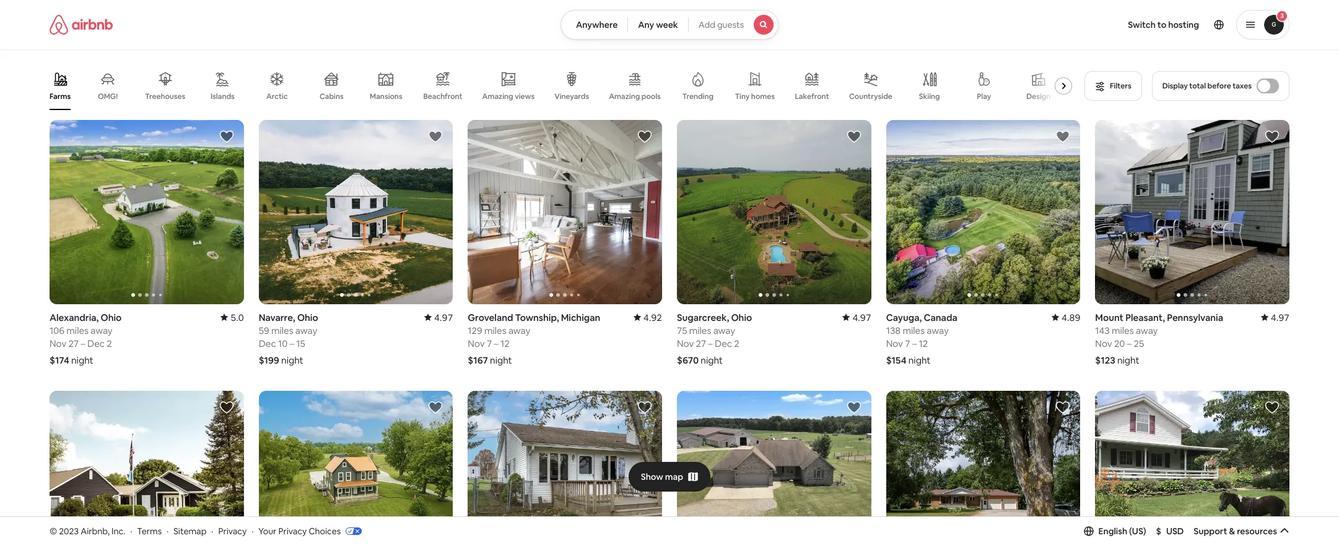 Task type: vqa. For each thing, say whether or not it's contained in the screenshot.
top error
no



Task type: locate. For each thing, give the bounding box(es) containing it.
3 ohio from the left
[[297, 312, 318, 324]]

0 horizontal spatial 7
[[487, 338, 492, 350]]

night right $174
[[71, 355, 93, 367]]

design
[[1026, 92, 1051, 102]]

2 2 from the left
[[734, 338, 739, 350]]

filters button
[[1085, 71, 1142, 101]]

homes
[[751, 92, 775, 102]]

1 12 from the left
[[501, 338, 510, 350]]

miles up '20'
[[1112, 325, 1134, 337]]

0 horizontal spatial 27
[[68, 338, 79, 350]]

away down pleasant,
[[1136, 325, 1158, 337]]

any week button
[[628, 10, 689, 40]]

6 away from the left
[[1136, 325, 1158, 337]]

59
[[259, 325, 269, 337]]

12 down groveland
[[501, 338, 510, 350]]

privacy left your
[[218, 526, 247, 537]]

night inside sugarcreek, ohio 75 miles away nov 27 – dec 2 $670 night
[[701, 355, 723, 367]]

miles inside mount pleasant, pennsylvania 143 miles away nov 20 – 25 $123 night
[[1112, 325, 1134, 337]]

4 nov from the left
[[886, 338, 903, 350]]

navarre, ohio 59 miles away dec 10 – 15 $199 night
[[259, 312, 318, 367]]

pleasant,
[[1126, 312, 1165, 324]]

– inside "alexandria, ohio 106 miles away nov 27 – dec 2 $174 night"
[[81, 338, 85, 350]]

away inside "alexandria, ohio 106 miles away nov 27 – dec 2 $174 night"
[[91, 325, 113, 337]]

night down '20'
[[1117, 355, 1139, 367]]

navarre,
[[259, 312, 295, 324]]

night inside groveland township, michigan 129 miles away nov 7 – 12 $167 night
[[490, 355, 512, 367]]

add to wishlist: chardon, ohio image
[[637, 401, 652, 416]]

1 horizontal spatial 7
[[905, 338, 910, 350]]

any week
[[638, 19, 678, 30]]

sugarcreek,
[[677, 312, 729, 324]]

away for navarre,
[[295, 325, 317, 337]]

away for cayuga,
[[927, 325, 949, 337]]

1 horizontal spatial 4.97 out of 5 average rating image
[[1261, 312, 1290, 324]]

anywhere
[[576, 19, 618, 30]]

add to wishlist: perrysville, ohio image
[[1265, 401, 1280, 416]]

&
[[1229, 526, 1235, 538]]

away inside navarre, ohio 59 miles away dec 10 – 15 $199 night
[[295, 325, 317, 337]]

5 miles from the left
[[903, 325, 925, 337]]

night right the $670 on the bottom right of the page
[[701, 355, 723, 367]]

· right inc.
[[130, 526, 132, 537]]

2 7 from the left
[[905, 338, 910, 350]]

nov down 129
[[468, 338, 485, 350]]

1 horizontal spatial 27
[[696, 338, 706, 350]]

night right $154
[[908, 355, 931, 367]]

2 night from the left
[[701, 355, 723, 367]]

amazing left 'views'
[[482, 92, 513, 101]]

night down 15
[[281, 355, 303, 367]]

$
[[1156, 526, 1161, 538]]

2
[[107, 338, 112, 350], [734, 338, 739, 350]]

27 up the $670 on the bottom right of the page
[[696, 338, 706, 350]]

1 away from the left
[[91, 325, 113, 337]]

27 inside sugarcreek, ohio 75 miles away nov 27 – dec 2 $670 night
[[696, 338, 706, 350]]

miles down sugarcreek,
[[689, 325, 711, 337]]

– down 'alexandria,'
[[81, 338, 85, 350]]

$154
[[886, 355, 907, 367]]

3 night from the left
[[281, 355, 303, 367]]

4 miles from the left
[[484, 325, 506, 337]]

night right $167
[[490, 355, 512, 367]]

ohio for 106 miles away
[[101, 312, 122, 324]]

miles up 10
[[271, 325, 293, 337]]

nov for 106
[[50, 338, 66, 350]]

0 horizontal spatial ohio
[[101, 312, 122, 324]]

add to wishlist: springfield, ohio image
[[428, 401, 443, 416]]

2 – from the left
[[708, 338, 713, 350]]

nov inside sugarcreek, ohio 75 miles away nov 27 – dec 2 $670 night
[[677, 338, 694, 350]]

nov inside cayuga, canada 138 miles away nov 7 – 12 $154 night
[[886, 338, 903, 350]]

sitemap link
[[173, 526, 206, 537]]

away down township,
[[508, 325, 530, 337]]

nov down 138
[[886, 338, 903, 350]]

2 inside sugarcreek, ohio 75 miles away nov 27 – dec 2 $670 night
[[734, 338, 739, 350]]

4.97 out of 5 average rating image
[[424, 312, 453, 324]]

4 – from the left
[[494, 338, 499, 350]]

27 for $670
[[696, 338, 706, 350]]

group
[[50, 62, 1077, 110], [50, 120, 244, 305], [259, 120, 453, 305], [468, 120, 856, 305], [677, 120, 871, 305], [886, 120, 1080, 305], [1095, 120, 1290, 305], [50, 391, 244, 547], [259, 391, 453, 547], [468, 391, 662, 547], [677, 391, 871, 547], [886, 391, 1080, 547], [1095, 391, 1339, 547]]

ohio right sugarcreek,
[[731, 312, 752, 324]]

away
[[91, 325, 113, 337], [713, 325, 735, 337], [295, 325, 317, 337], [508, 325, 530, 337], [927, 325, 949, 337], [1136, 325, 1158, 337]]

2 horizontal spatial dec
[[715, 338, 732, 350]]

1 4.97 out of 5 average rating image from the left
[[843, 312, 871, 324]]

– down cayuga,
[[912, 338, 917, 350]]

5.0 out of 5 average rating image
[[221, 312, 244, 324]]

trending
[[682, 92, 714, 102]]

5 – from the left
[[912, 338, 917, 350]]

27 inside "alexandria, ohio 106 miles away nov 27 – dec 2 $174 night"
[[68, 338, 79, 350]]

· right terms
[[167, 526, 169, 537]]

away down 'alexandria,'
[[91, 325, 113, 337]]

1 27 from the left
[[68, 338, 79, 350]]

support & resources button
[[1194, 526, 1290, 538]]

away down sugarcreek,
[[713, 325, 735, 337]]

0 horizontal spatial amazing
[[482, 92, 513, 101]]

miles inside "alexandria, ohio 106 miles away nov 27 – dec 2 $174 night"
[[66, 325, 89, 337]]

amazing left pools
[[609, 92, 640, 102]]

dec inside "alexandria, ohio 106 miles away nov 27 – dec 2 $174 night"
[[87, 338, 105, 350]]

– inside mount pleasant, pennsylvania 143 miles away nov 20 – 25 $123 night
[[1127, 338, 1132, 350]]

amazing
[[482, 92, 513, 101], [609, 92, 640, 102]]

night inside cayuga, canada 138 miles away nov 7 – 12 $154 night
[[908, 355, 931, 367]]

mount pleasant, pennsylvania 143 miles away nov 20 – 25 $123 night
[[1095, 312, 1223, 367]]

7
[[487, 338, 492, 350], [905, 338, 910, 350]]

2 miles from the left
[[689, 325, 711, 337]]

1 horizontal spatial 12
[[919, 338, 928, 350]]

$174
[[50, 355, 69, 367]]

2 horizontal spatial 4.97
[[1271, 312, 1290, 324]]

5 night from the left
[[908, 355, 931, 367]]

2 for 106 miles away
[[107, 338, 112, 350]]

· left your
[[252, 526, 254, 537]]

4 away from the left
[[508, 325, 530, 337]]

0 horizontal spatial 4.97
[[434, 312, 453, 324]]

– inside groveland township, michigan 129 miles away nov 7 – 12 $167 night
[[494, 338, 499, 350]]

ohio inside sugarcreek, ohio 75 miles away nov 27 – dec 2 $670 night
[[731, 312, 752, 324]]

nov inside mount pleasant, pennsylvania 143 miles away nov 20 – 25 $123 night
[[1095, 338, 1112, 350]]

1 dec from the left
[[87, 338, 105, 350]]

1 horizontal spatial 2
[[734, 338, 739, 350]]

amazing pools
[[609, 92, 661, 102]]

amazing for amazing pools
[[609, 92, 640, 102]]

dec inside sugarcreek, ohio 75 miles away nov 27 – dec 2 $670 night
[[715, 338, 732, 350]]

ohio
[[101, 312, 122, 324], [731, 312, 752, 324], [297, 312, 318, 324]]

129
[[468, 325, 482, 337]]

miles inside cayuga, canada 138 miles away nov 7 – 12 $154 night
[[903, 325, 925, 337]]

106
[[50, 325, 64, 337]]

miles for 106
[[66, 325, 89, 337]]

night for $123
[[1117, 355, 1139, 367]]

miles inside navarre, ohio 59 miles away dec 10 – 15 $199 night
[[271, 325, 293, 337]]

1 horizontal spatial privacy
[[278, 526, 307, 537]]

cayuga,
[[886, 312, 922, 324]]

none search field containing anywhere
[[560, 10, 779, 40]]

terms link
[[137, 526, 162, 537]]

night
[[71, 355, 93, 367], [701, 355, 723, 367], [281, 355, 303, 367], [490, 355, 512, 367], [908, 355, 931, 367], [1117, 355, 1139, 367]]

– down sugarcreek,
[[708, 338, 713, 350]]

None search field
[[560, 10, 779, 40]]

2 away from the left
[[713, 325, 735, 337]]

2 privacy from the left
[[278, 526, 307, 537]]

1 7 from the left
[[487, 338, 492, 350]]

2 4.97 out of 5 average rating image from the left
[[1261, 312, 1290, 324]]

$ usd
[[1156, 526, 1184, 538]]

6 miles from the left
[[1112, 325, 1134, 337]]

4.97 out of 5 average rating image
[[843, 312, 871, 324], [1261, 312, 1290, 324]]

2 nov from the left
[[677, 338, 694, 350]]

show map button
[[629, 462, 711, 492]]

add to wishlist: mount pleasant, pennsylvania image
[[1265, 129, 1280, 144]]

night inside mount pleasant, pennsylvania 143 miles away nov 20 – 25 $123 night
[[1117, 355, 1139, 367]]

$123
[[1095, 355, 1115, 367]]

omg!
[[98, 92, 118, 102]]

1 2 from the left
[[107, 338, 112, 350]]

6 night from the left
[[1117, 355, 1139, 367]]

1 4.97 from the left
[[853, 312, 871, 324]]

4 · from the left
[[252, 526, 254, 537]]

1 horizontal spatial amazing
[[609, 92, 640, 102]]

1 horizontal spatial 4.97
[[853, 312, 871, 324]]

3 4.97 from the left
[[1271, 312, 1290, 324]]

2 4.97 from the left
[[434, 312, 453, 324]]

1 nov from the left
[[50, 338, 66, 350]]

143
[[1095, 325, 1110, 337]]

1 horizontal spatial ohio
[[297, 312, 318, 324]]

6 – from the left
[[1127, 338, 1132, 350]]

cabins
[[320, 92, 344, 102]]

2 ohio from the left
[[731, 312, 752, 324]]

group containing amazing views
[[50, 62, 1077, 110]]

3 dec from the left
[[259, 338, 276, 350]]

1 ohio from the left
[[101, 312, 122, 324]]

– left 25
[[1127, 338, 1132, 350]]

27 up $174
[[68, 338, 79, 350]]

away inside cayuga, canada 138 miles away nov 7 – 12 $154 night
[[927, 325, 949, 337]]

nov for 138
[[886, 338, 903, 350]]

township,
[[515, 312, 559, 324]]

3 – from the left
[[290, 338, 294, 350]]

ohio right 'alexandria,'
[[101, 312, 122, 324]]

nov down 75
[[677, 338, 694, 350]]

dec down the 59
[[259, 338, 276, 350]]

nov down 143
[[1095, 338, 1112, 350]]

7 up $167
[[487, 338, 492, 350]]

7 inside cayuga, canada 138 miles away nov 7 – 12 $154 night
[[905, 338, 910, 350]]

– for $670
[[708, 338, 713, 350]]

miles
[[66, 325, 89, 337], [689, 325, 711, 337], [271, 325, 293, 337], [484, 325, 506, 337], [903, 325, 925, 337], [1112, 325, 1134, 337]]

away down canada
[[927, 325, 949, 337]]

miles down 'alexandria,'
[[66, 325, 89, 337]]

1 night from the left
[[71, 355, 93, 367]]

2 horizontal spatial ohio
[[731, 312, 752, 324]]

25
[[1134, 338, 1144, 350]]

profile element
[[794, 0, 1290, 50]]

dec down 'alexandria,'
[[87, 338, 105, 350]]

1 horizontal spatial dec
[[259, 338, 276, 350]]

miles for 75
[[689, 325, 711, 337]]

2 12 from the left
[[919, 338, 928, 350]]

1 miles from the left
[[66, 325, 89, 337]]

ohio inside navarre, ohio 59 miles away dec 10 – 15 $199 night
[[297, 312, 318, 324]]

night for $670
[[701, 355, 723, 367]]

3 away from the left
[[295, 325, 317, 337]]

– inside navarre, ohio 59 miles away dec 10 – 15 $199 night
[[290, 338, 294, 350]]

4.92
[[643, 312, 662, 324]]

mansions
[[370, 92, 402, 102]]

2 27 from the left
[[696, 338, 706, 350]]

12 down canada
[[919, 338, 928, 350]]

support & resources
[[1194, 526, 1277, 538]]

terms
[[137, 526, 162, 537]]

miles down groveland
[[484, 325, 506, 337]]

1 · from the left
[[130, 526, 132, 537]]

nov inside "alexandria, ohio 106 miles away nov 27 – dec 2 $174 night"
[[50, 338, 66, 350]]

0 horizontal spatial 4.97 out of 5 average rating image
[[843, 312, 871, 324]]

– inside sugarcreek, ohio 75 miles away nov 27 – dec 2 $670 night
[[708, 338, 713, 350]]

miles inside sugarcreek, ohio 75 miles away nov 27 – dec 2 $670 night
[[689, 325, 711, 337]]

add to wishlist: alexandria, ohio image
[[219, 129, 234, 144]]

27
[[68, 338, 79, 350], [696, 338, 706, 350]]

night for $174
[[71, 355, 93, 367]]

ohio up 15
[[297, 312, 318, 324]]

0 horizontal spatial privacy
[[218, 526, 247, 537]]

dec inside navarre, ohio 59 miles away dec 10 – 15 $199 night
[[259, 338, 276, 350]]

night inside "alexandria, ohio 106 miles away nov 27 – dec 2 $174 night"
[[71, 355, 93, 367]]

ohio inside "alexandria, ohio 106 miles away nov 27 – dec 2 $174 night"
[[101, 312, 122, 324]]

switch
[[1128, 19, 1156, 30]]

7 up $154
[[905, 338, 910, 350]]

0 horizontal spatial dec
[[87, 338, 105, 350]]

away for alexandria,
[[91, 325, 113, 337]]

week
[[656, 19, 678, 30]]

privacy right your
[[278, 526, 307, 537]]

©
[[50, 526, 57, 537]]

away up 15
[[295, 325, 317, 337]]

3 nov from the left
[[468, 338, 485, 350]]

1 – from the left
[[81, 338, 85, 350]]

2 inside "alexandria, ohio 106 miles away nov 27 – dec 2 $174 night"
[[107, 338, 112, 350]]

amazing for amazing views
[[482, 92, 513, 101]]

miles down cayuga,
[[903, 325, 925, 337]]

dec for 75 miles away
[[715, 338, 732, 350]]

ohio for 59 miles away
[[297, 312, 318, 324]]

privacy
[[218, 526, 247, 537], [278, 526, 307, 537]]

5 nov from the left
[[1095, 338, 1112, 350]]

12
[[501, 338, 510, 350], [919, 338, 928, 350]]

2 dec from the left
[[715, 338, 732, 350]]

– left 15
[[290, 338, 294, 350]]

display
[[1162, 81, 1188, 91]]

· left the privacy link
[[211, 526, 213, 537]]

english (us)
[[1099, 526, 1146, 538]]

map
[[665, 472, 683, 483]]

away inside sugarcreek, ohio 75 miles away nov 27 – dec 2 $670 night
[[713, 325, 735, 337]]

before
[[1208, 81, 1231, 91]]

– down groveland
[[494, 338, 499, 350]]

any
[[638, 19, 654, 30]]

0 horizontal spatial 12
[[501, 338, 510, 350]]

5 away from the left
[[927, 325, 949, 337]]

– inside cayuga, canada 138 miles away nov 7 – 12 $154 night
[[912, 338, 917, 350]]

4 night from the left
[[490, 355, 512, 367]]

4.92 out of 5 average rating image
[[633, 312, 662, 324]]

dec down sugarcreek,
[[715, 338, 732, 350]]

nov down 106
[[50, 338, 66, 350]]

3 miles from the left
[[271, 325, 293, 337]]

your privacy choices
[[258, 526, 341, 537]]

anywhere button
[[560, 10, 628, 40]]

0 horizontal spatial 2
[[107, 338, 112, 350]]

nov
[[50, 338, 66, 350], [677, 338, 694, 350], [468, 338, 485, 350], [886, 338, 903, 350], [1095, 338, 1112, 350]]



Task type: describe. For each thing, give the bounding box(es) containing it.
4.97 for mount pleasant, pennsylvania 143 miles away nov 20 – 25 $123 night
[[1271, 312, 1290, 324]]

english
[[1099, 526, 1127, 538]]

alexandria,
[[50, 312, 99, 324]]

– for $174
[[81, 338, 85, 350]]

27 for $174
[[68, 338, 79, 350]]

2 · from the left
[[167, 526, 169, 537]]

add to wishlist: byron, michigan image
[[846, 401, 861, 416]]

skiing
[[919, 92, 940, 102]]

choices
[[309, 526, 341, 537]]

add to wishlist: thamesford, canada image
[[1056, 401, 1071, 416]]

nov for 75
[[677, 338, 694, 350]]

4.97 for sugarcreek, ohio 75 miles away nov 27 – dec 2 $670 night
[[853, 312, 871, 324]]

lakefront
[[795, 92, 829, 102]]

10
[[278, 338, 288, 350]]

english (us) button
[[1084, 526, 1146, 538]]

groveland
[[468, 312, 513, 324]]

add
[[698, 19, 715, 30]]

play
[[977, 92, 991, 102]]

4.89
[[1062, 312, 1080, 324]]

vineyards
[[554, 92, 589, 102]]

$670
[[677, 355, 699, 367]]

20
[[1114, 338, 1125, 350]]

ohio for 75 miles away
[[731, 312, 752, 324]]

night inside navarre, ohio 59 miles away dec 10 – 15 $199 night
[[281, 355, 303, 367]]

add to wishlist: plain city, ohio image
[[219, 401, 234, 416]]

your
[[258, 526, 276, 537]]

arctic
[[266, 92, 288, 102]]

miles for 138
[[903, 325, 925, 337]]

12 inside cayuga, canada 138 miles away nov 7 – 12 $154 night
[[919, 338, 928, 350]]

filters
[[1110, 81, 1131, 91]]

add to wishlist: navarre, ohio image
[[428, 129, 443, 144]]

4.97 for navarre, ohio 59 miles away dec 10 – 15 $199 night
[[434, 312, 453, 324]]

taxes
[[1233, 81, 1252, 91]]

– for $199
[[290, 338, 294, 350]]

dec for 106 miles away
[[87, 338, 105, 350]]

farms
[[50, 92, 71, 102]]

away inside groveland township, michigan 129 miles away nov 7 – 12 $167 night
[[508, 325, 530, 337]]

– for $154
[[912, 338, 917, 350]]

alexandria, ohio 106 miles away nov 27 – dec 2 $174 night
[[50, 312, 122, 367]]

add to wishlist: groveland township, michigan image
[[637, 129, 652, 144]]

3 button
[[1236, 10, 1290, 40]]

add to wishlist: sugarcreek, ohio image
[[846, 129, 861, 144]]

cayuga, canada 138 miles away nov 7 – 12 $154 night
[[886, 312, 957, 367]]

total
[[1189, 81, 1206, 91]]

to
[[1158, 19, 1166, 30]]

airbnb,
[[81, 526, 110, 537]]

canada
[[924, 312, 957, 324]]

treehouses
[[145, 92, 185, 102]]

2023
[[59, 526, 79, 537]]

views
[[515, 92, 535, 101]]

switch to hosting
[[1128, 19, 1199, 30]]

add to wishlist: cayuga, canada image
[[1056, 129, 1071, 144]]

privacy link
[[218, 526, 247, 537]]

away inside mount pleasant, pennsylvania 143 miles away nov 20 – 25 $123 night
[[1136, 325, 1158, 337]]

3
[[1280, 12, 1284, 20]]

miles inside groveland township, michigan 129 miles away nov 7 – 12 $167 night
[[484, 325, 506, 337]]

support
[[1194, 526, 1227, 538]]

nov inside groveland township, michigan 129 miles away nov 7 – 12 $167 night
[[468, 338, 485, 350]]

$199
[[259, 355, 279, 367]]

pools
[[642, 92, 661, 102]]

terms · sitemap · privacy ·
[[137, 526, 254, 537]]

beachfront
[[423, 92, 462, 102]]

groveland township, michigan 129 miles away nov 7 – 12 $167 night
[[468, 312, 600, 367]]

3 · from the left
[[211, 526, 213, 537]]

12 inside groveland township, michigan 129 miles away nov 7 – 12 $167 night
[[501, 338, 510, 350]]

(us)
[[1129, 526, 1146, 538]]

7 inside groveland township, michigan 129 miles away nov 7 – 12 $167 night
[[487, 338, 492, 350]]

138
[[886, 325, 901, 337]]

5.0
[[231, 312, 244, 324]]

amazing views
[[482, 92, 535, 101]]

show
[[641, 472, 663, 483]]

countryside
[[849, 92, 892, 102]]

4.97 out of 5 average rating image for sugarcreek, ohio 75 miles away nov 27 – dec 2 $670 night
[[843, 312, 871, 324]]

night for $167
[[490, 355, 512, 367]]

© 2023 airbnb, inc. ·
[[50, 526, 132, 537]]

switch to hosting link
[[1121, 12, 1207, 38]]

tiny
[[735, 92, 750, 102]]

guests
[[717, 19, 744, 30]]

your privacy choices link
[[258, 526, 362, 538]]

hosting
[[1168, 19, 1199, 30]]

4.97 out of 5 average rating image for mount pleasant, pennsylvania 143 miles away nov 20 – 25 $123 night
[[1261, 312, 1290, 324]]

usd
[[1166, 526, 1184, 538]]

away for sugarcreek,
[[713, 325, 735, 337]]

75
[[677, 325, 687, 337]]

sugarcreek, ohio 75 miles away nov 27 – dec 2 $670 night
[[677, 312, 752, 367]]

mount
[[1095, 312, 1124, 324]]

miles for 59
[[271, 325, 293, 337]]

pennsylvania
[[1167, 312, 1223, 324]]

4.89 out of 5 average rating image
[[1052, 312, 1080, 324]]

inc.
[[112, 526, 125, 537]]

2 for 75 miles away
[[734, 338, 739, 350]]

show map
[[641, 472, 683, 483]]

15
[[296, 338, 305, 350]]

tiny homes
[[735, 92, 775, 102]]

1 privacy from the left
[[218, 526, 247, 537]]

add guests
[[698, 19, 744, 30]]

islands
[[211, 92, 235, 102]]

display total before taxes
[[1162, 81, 1252, 91]]

michigan
[[561, 312, 600, 324]]



